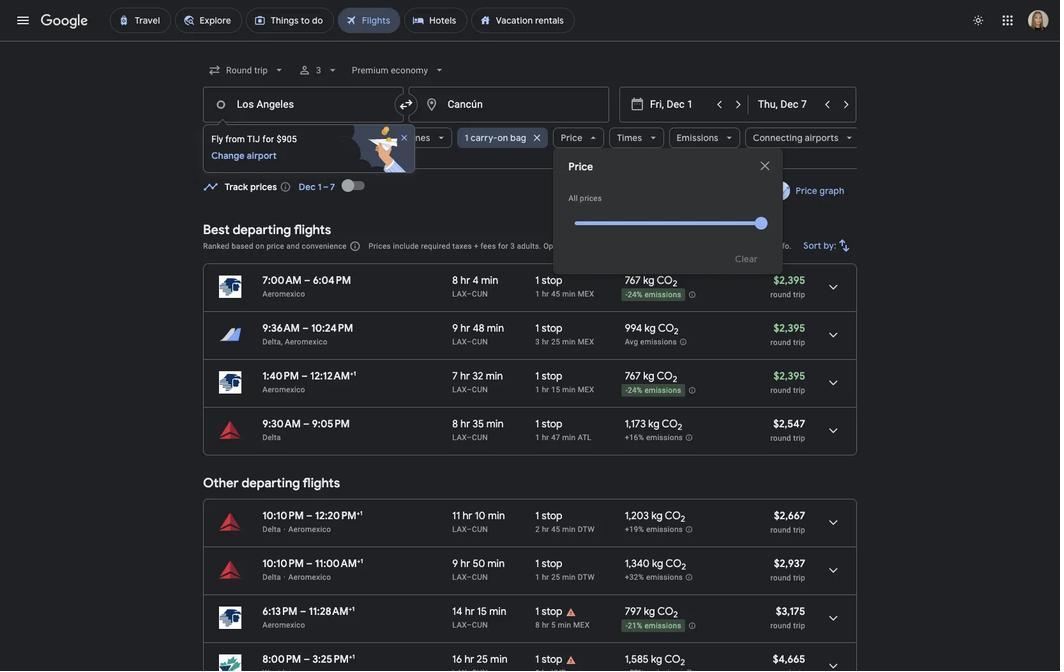 Task type: vqa. For each thing, say whether or not it's contained in the screenshot.


Task type: locate. For each thing, give the bounding box(es) containing it.
3 lax from the top
[[452, 386, 467, 395]]

0 vertical spatial on
[[497, 132, 508, 144]]

price inside popup button
[[561, 132, 583, 144]]

0 vertical spatial 3
[[316, 65, 321, 75]]

trip inside $2,937 round trip
[[793, 574, 805, 583]]

stop up layover (1 of 1) is a 2 hr 45 min layover at detroit metropolitan wayne county airport in detroit. element
[[542, 510, 563, 523]]

2 $2,395 from the top
[[774, 323, 805, 335]]

2 inside 1,585 kg co 2
[[681, 658, 685, 669]]

dtw for 1,340
[[578, 574, 595, 582]]

cun for 48
[[472, 338, 488, 347]]

2 horizontal spatial 3
[[535, 338, 540, 347]]

45 for 11 hr 10 min
[[551, 526, 560, 535]]

767 kg co 2 up "994 kg co 2"
[[625, 275, 677, 289]]

co up -21% emissions
[[658, 606, 673, 619]]

2 inside "994 kg co 2"
[[674, 326, 679, 337]]

min inside 8 hr 35 min lax – cun
[[486, 418, 504, 431]]

dec
[[299, 181, 316, 193]]

lax for 8 hr 35 min
[[452, 434, 467, 443]]

lax for 8 hr 4 min
[[452, 290, 467, 299]]

prices
[[368, 242, 391, 251]]

kg inside 797 kg co 2
[[644, 606, 655, 619]]

1 dtw from the top
[[578, 526, 595, 535]]

leaves los angeles international airport at 9:36 am on friday, december 1 and arrives at cancun international airport at 10:24 pm on friday, december 1. element
[[262, 323, 353, 335]]

close image
[[399, 133, 409, 143]]

min right 14
[[489, 606, 507, 619]]

3 - from the top
[[626, 622, 628, 631]]

kg for 8 hr 4 min
[[643, 275, 655, 287]]

+ for 12:20 pm
[[357, 510, 360, 518]]

co right 1,585
[[665, 654, 681, 667]]

2 delta from the top
[[262, 526, 281, 535]]

2 inside "1,340 kg co 2"
[[682, 562, 686, 573]]

5 round from the top
[[771, 526, 791, 535]]

dtw inside 1 stop 1 hr 25 min dtw
[[578, 574, 595, 582]]

round inside $2,547 round trip
[[771, 434, 791, 443]]

1 lax from the top
[[452, 290, 467, 299]]

co for 16 hr 25 min
[[665, 654, 681, 667]]

0 horizontal spatial all
[[227, 132, 238, 144]]

1 inside 1 stop 2 hr 45 min dtw
[[535, 510, 539, 523]]

2 1 stop flight. element from the top
[[535, 323, 563, 337]]

-24% emissions for 8 hr 4 min
[[626, 291, 681, 300]]

15 inside 14 hr 15 min lax – cun
[[477, 606, 487, 619]]

prices for all prices
[[580, 194, 602, 203]]

prices include required taxes + fees for 3 adults.
[[368, 242, 541, 251]]

round
[[771, 291, 791, 300], [771, 339, 791, 347], [771, 386, 791, 395], [771, 434, 791, 443], [771, 526, 791, 535], [771, 574, 791, 583], [771, 622, 791, 631]]

0 vertical spatial 8
[[452, 275, 458, 287]]

8
[[452, 275, 458, 287], [452, 418, 458, 431], [535, 621, 540, 630]]

trip inside the $2,667 round trip
[[793, 526, 805, 535]]

2547 US dollars text field
[[773, 418, 805, 431]]

1 767 from the top
[[625, 275, 641, 287]]

0 vertical spatial 767 kg co 2
[[625, 275, 677, 289]]

+ for 3:25 pm
[[349, 653, 352, 662]]

cun inside 14 hr 15 min lax – cun
[[472, 621, 488, 630]]

0 vertical spatial 9
[[452, 323, 458, 335]]

$2,395 for 7 hr 32 min
[[774, 370, 805, 383]]

flight details. leaves los angeles international airport at 10:10 pm on friday, december 1 and arrives at cancun international airport at 12:20 pm on saturday, december 2. image
[[818, 508, 849, 538]]

1 vertical spatial 45
[[551, 526, 560, 535]]

1 1 stop flight. element from the top
[[535, 275, 563, 289]]

5 lax from the top
[[452, 526, 467, 535]]

0 vertical spatial $2,395 round trip
[[771, 275, 805, 300]]

2 $2,395 round trip from the top
[[771, 323, 805, 347]]

trip for 7 hr 32 min
[[793, 386, 805, 395]]

None field
[[203, 59, 291, 82], [347, 59, 451, 82], [203, 59, 291, 82], [347, 59, 451, 82]]

8 left 35
[[452, 418, 458, 431]]

lax inside 8 hr 35 min lax – cun
[[452, 434, 467, 443]]

hr up 8 hr 5 min mex
[[542, 574, 549, 582]]

mex
[[578, 290, 594, 299], [578, 338, 594, 347], [578, 386, 594, 395], [573, 621, 590, 630]]

trip down $3,175 text field
[[793, 622, 805, 631]]

14
[[452, 606, 462, 619]]

+ down arrival time: 11:28 am on  saturday, december 2. 'text box'
[[349, 653, 352, 662]]

0 vertical spatial 24%
[[628, 291, 643, 300]]

departing up 10:10 pm text field
[[242, 476, 300, 492]]

2
[[673, 279, 677, 289], [674, 326, 679, 337], [673, 374, 677, 385], [678, 422, 682, 433], [681, 514, 685, 525], [535, 526, 540, 535], [682, 562, 686, 573], [673, 610, 678, 621], [681, 658, 685, 669]]

co for 8 hr 4 min
[[657, 275, 673, 287]]

2 trip from the top
[[793, 339, 805, 347]]

stop for 9 hr 50 min
[[542, 558, 563, 571]]

1 round from the top
[[771, 291, 791, 300]]

for right tij at the top
[[263, 134, 274, 144]]

1 stop or fewer
[[301, 132, 364, 144]]

– inside 11 hr 10 min lax – cun
[[467, 526, 472, 535]]

loading results progress bar
[[0, 41, 1060, 43]]

hr inside 1 stop 1 hr 15 min mex
[[542, 386, 549, 395]]

25 right 16
[[477, 654, 488, 667]]

45 up 1 stop 3 hr 25 min mex
[[551, 290, 560, 299]]

2 vertical spatial price
[[796, 185, 817, 197]]

+32% emissions
[[625, 574, 683, 583]]

graph
[[819, 185, 844, 197]]

2 767 kg co 2 from the top
[[625, 370, 677, 385]]

trip for 8 hr 4 min
[[793, 291, 805, 300]]

2 24% from the top
[[628, 387, 643, 395]]

cun down '48'
[[472, 338, 488, 347]]

+ down arrival time: 11:00 am on  saturday, december 2. text field
[[349, 605, 352, 614]]

kg up +19% emissions
[[651, 510, 663, 523]]

0 vertical spatial flights
[[294, 222, 331, 238]]

–
[[304, 275, 310, 287], [467, 290, 472, 299], [302, 323, 309, 335], [467, 338, 472, 347], [301, 370, 308, 383], [467, 386, 472, 395], [303, 418, 310, 431], [467, 434, 472, 443], [306, 510, 313, 523], [467, 526, 472, 535], [306, 558, 313, 571], [467, 574, 472, 582], [300, 606, 306, 619], [467, 621, 472, 630], [304, 654, 310, 667]]

total duration 9 hr 50 min. element
[[452, 558, 535, 573]]

8 1 stop flight. element from the top
[[535, 654, 563, 669]]

co for 9 hr 48 min
[[658, 323, 674, 335]]

stop for 9 hr 48 min
[[542, 323, 563, 335]]

round for 7 hr 32 min
[[771, 386, 791, 395]]

– down total duration 14 hr 15 min. element
[[467, 621, 472, 630]]

by:
[[824, 240, 837, 252]]

7
[[452, 370, 458, 383]]

round for 9 hr 50 min
[[771, 574, 791, 583]]

all inside button
[[227, 132, 238, 144]]

price down the price popup button
[[569, 161, 593, 174]]

min inside 1 stop 1 hr 45 min mex
[[562, 290, 576, 299]]

9 left 50
[[452, 558, 458, 571]]

767 up 994
[[625, 275, 641, 287]]

mex up the 1 stop 1 hr 47 min atl
[[578, 386, 594, 395]]

None text field
[[409, 87, 609, 123]]

1 vertical spatial all
[[569, 194, 578, 203]]

1 vertical spatial 8
[[452, 418, 458, 431]]

connecting
[[753, 132, 803, 144]]

1 vertical spatial 10:10 pm
[[262, 558, 304, 571]]

+
[[474, 242, 479, 251], [350, 370, 354, 378], [357, 510, 360, 518], [357, 558, 361, 566], [349, 605, 352, 614], [349, 653, 352, 662]]

2 vertical spatial delta
[[262, 574, 281, 582]]

1 horizontal spatial and
[[606, 242, 620, 251]]

1 stop flight. element down 'layover (1 of 1) is a 1 hr 45 min layover at mexico city international airport in mexico city.' element
[[535, 323, 563, 337]]

0 horizontal spatial 15
[[477, 606, 487, 619]]

2 vertical spatial 3
[[535, 338, 540, 347]]

emissions down "1,340 kg co 2"
[[646, 574, 683, 583]]

1 vertical spatial 9
[[452, 558, 458, 571]]

7 cun from the top
[[472, 621, 488, 630]]

round down 2667 us dollars text box
[[771, 526, 791, 535]]

3 cun from the top
[[472, 386, 488, 395]]

layover (1 of 1) is a 1 hr 15 min layover at mexico city international airport in mexico city. element
[[535, 385, 618, 395]]

kg inside "994 kg co 2"
[[645, 323, 656, 335]]

+ for 12:12 am
[[350, 370, 354, 378]]

1 1 stop from the top
[[535, 606, 563, 619]]

$3,175
[[776, 606, 805, 619]]

1 right the 11:00 am
[[361, 558, 363, 566]]

5
[[551, 621, 556, 630]]

2 down total duration 11 hr 10 min. element
[[535, 526, 540, 535]]

0 vertical spatial 45
[[551, 290, 560, 299]]

1 stop 3 hr 25 min mex
[[535, 323, 594, 347]]

prices left learn more about tracked prices image
[[250, 181, 277, 193]]

co for 11 hr 10 min
[[665, 510, 681, 523]]

2 vertical spatial $2,395 round trip
[[771, 370, 805, 395]]

1 $2,395 from the top
[[774, 275, 805, 287]]

kg inside "1,340 kg co 2"
[[652, 558, 663, 571]]

for inside main content
[[498, 242, 508, 251]]

$2,937 round trip
[[771, 558, 805, 583]]

1,585
[[625, 654, 649, 667]]

2395 US dollars text field
[[774, 323, 805, 335]]

3 inside 1 stop 3 hr 25 min mex
[[535, 338, 540, 347]]

leaves los angeles international airport at 9:30 am on friday, december 1 and arrives at cancun international airport at 9:05 pm on friday, december 1. element
[[262, 418, 350, 431]]

– down total duration 7 hr 32 min. element
[[467, 386, 472, 395]]

0 vertical spatial 15
[[551, 386, 560, 395]]

trip down 2667 us dollars text box
[[793, 526, 805, 535]]

2395 US dollars text field
[[774, 275, 805, 287], [774, 370, 805, 383]]

total duration 9 hr 48 min. element
[[452, 323, 535, 337]]

1 stop for 14 hr 15 min
[[535, 606, 563, 619]]

4 lax from the top
[[452, 434, 467, 443]]

round down $3,175 text field
[[771, 622, 791, 631]]

0 vertical spatial 2395 us dollars text field
[[774, 275, 805, 287]]

15 inside 1 stop 1 hr 15 min mex
[[551, 386, 560, 395]]

Departure time: 7:00 AM. text field
[[262, 275, 302, 287]]

25 up 1 stop 1 hr 15 min mex
[[551, 338, 560, 347]]

trip for 8 hr 35 min
[[793, 434, 805, 443]]

1 left carry-
[[465, 132, 469, 144]]

aeromexico inside '9:36 am – 10:24 pm delta, aeromexico'
[[285, 338, 328, 347]]

1 24% from the top
[[628, 291, 643, 300]]

767 kg co 2 for 8 hr 4 min
[[625, 275, 677, 289]]

total duration 16 hr 25 min. element
[[452, 654, 535, 669]]

1 45 from the top
[[551, 290, 560, 299]]

3 trip from the top
[[793, 386, 805, 395]]

2 round from the top
[[771, 339, 791, 347]]

– left 3:25 pm
[[304, 654, 310, 667]]

25 up 5
[[551, 574, 560, 582]]

1 cun from the top
[[472, 290, 488, 299]]

+ down 10:24 pm text field
[[350, 370, 354, 378]]

co for 14 hr 15 min
[[658, 606, 673, 619]]

1 vertical spatial 25
[[551, 574, 560, 582]]

45 up 1 stop 1 hr 25 min dtw
[[551, 526, 560, 535]]

co inside "994 kg co 2"
[[658, 323, 674, 335]]

stop inside the 1 stop 1 hr 47 min atl
[[542, 418, 563, 431]]

Departure time: 10:10 PM. text field
[[262, 558, 304, 571]]

2 - from the top
[[626, 387, 628, 395]]

1 stop flight. element up 5
[[535, 606, 563, 621]]

0 vertical spatial 10:10 pm
[[262, 510, 304, 523]]

trip left flight details. leaves los angeles international airport at 7:00 am on friday, december 1 and arrives at cancun international airport at 6:04 pm on friday, december 1. image at right top
[[793, 291, 805, 300]]

None search field
[[203, 55, 861, 275]]

16
[[452, 654, 462, 667]]

min up 1 stop 1 hr 15 min mex
[[562, 338, 576, 347]]

2 vertical spatial $2,395
[[774, 370, 805, 383]]

$2,547 round trip
[[771, 418, 805, 443]]

1 vertical spatial departing
[[242, 476, 300, 492]]

change
[[211, 150, 245, 162]]

1 right 12:20 pm
[[360, 510, 363, 518]]

lax inside 9 hr 48 min lax – cun
[[452, 338, 467, 347]]

6 cun from the top
[[472, 574, 488, 582]]

stop inside 1 stop 3 hr 25 min mex
[[542, 323, 563, 335]]

min right 5
[[558, 621, 571, 630]]

learn more about tracked prices image
[[280, 181, 291, 193]]

-24% emissions up "1,173 kg co 2"
[[626, 387, 681, 395]]

5 1 stop flight. element from the top
[[535, 510, 563, 525]]

2 9 from the top
[[452, 558, 458, 571]]

0 horizontal spatial on
[[255, 242, 264, 251]]

stop
[[307, 132, 326, 144], [542, 275, 563, 287], [542, 323, 563, 335], [542, 370, 563, 383], [542, 418, 563, 431], [542, 510, 563, 523], [542, 558, 563, 571], [542, 606, 563, 619], [542, 654, 563, 667]]

3 1 stop flight. element from the top
[[535, 370, 563, 385]]

9 left '48'
[[452, 323, 458, 335]]

kg for 16 hr 25 min
[[651, 654, 662, 667]]

+ inside 6:13 pm – 11:28 am + 1
[[349, 605, 352, 614]]

1 -24% emissions from the top
[[626, 291, 681, 300]]

co inside "1,203 kg co 2"
[[665, 510, 681, 523]]

1 vertical spatial $2,395
[[774, 323, 805, 335]]

14 hr 15 min lax – cun
[[452, 606, 507, 630]]

1 vertical spatial dtw
[[578, 574, 595, 582]]

stop up 47
[[542, 418, 563, 431]]

1 2395 us dollars text field from the top
[[774, 275, 805, 287]]

leaves los angeles international airport at 7:00 am on friday, december 1 and arrives at cancun international airport at 6:04 pm on friday, december 1. element
[[262, 275, 351, 287]]

+32%
[[625, 574, 644, 583]]

1 horizontal spatial prices
[[580, 194, 602, 203]]

lax down total duration 8 hr 35 min. element
[[452, 434, 467, 443]]

24% up 994
[[628, 291, 643, 300]]

1,585 kg co 2
[[625, 654, 685, 669]]

1 vertical spatial -
[[626, 387, 628, 395]]

1 vertical spatial delta
[[262, 526, 281, 535]]

1 stop up 5
[[535, 606, 563, 619]]

3 $2,395 from the top
[[774, 370, 805, 383]]

emissions
[[645, 291, 681, 300], [640, 338, 677, 347], [645, 387, 681, 395], [646, 434, 683, 443], [646, 526, 683, 535], [646, 574, 683, 583], [645, 622, 681, 631]]

15 right 14
[[477, 606, 487, 619]]

2 vertical spatial 25
[[477, 654, 488, 667]]

1 delta from the top
[[262, 434, 281, 443]]

45 inside 1 stop 2 hr 45 min dtw
[[551, 526, 560, 535]]

1 vertical spatial 767 kg co 2
[[625, 370, 677, 385]]

+ inside 10:10 pm – 12:20 pm + 1
[[357, 510, 360, 518]]

0 vertical spatial $2,395
[[774, 275, 805, 287]]

Arrival time: 11:00 AM on  Saturday, December 2. text field
[[315, 558, 363, 571]]

3 round from the top
[[771, 386, 791, 395]]

round down $2,395 text box
[[771, 339, 791, 347]]

3 $2,395 round trip from the top
[[771, 370, 805, 395]]

kg for 9 hr 48 min
[[645, 323, 656, 335]]

stop up layover (1 of 1) is a 3 hr 25 min layover at mexico city international airport in mexico city. element on the right
[[542, 323, 563, 335]]

departing
[[233, 222, 291, 238], [242, 476, 300, 492]]

delta,
[[262, 338, 283, 347]]

all right fly
[[227, 132, 238, 144]]

hr up 1 stop 1 hr 15 min mex
[[542, 338, 549, 347]]

stop for 8 hr 35 min
[[542, 418, 563, 431]]

1,340
[[625, 558, 650, 571]]

trip inside $3,175 round trip
[[793, 622, 805, 631]]

delta down departure time: 10:10 pm. text box
[[262, 574, 281, 582]]

1 stop flight. element for 8 hr 35 min
[[535, 418, 563, 433]]

total duration 8 hr 4 min. element
[[452, 275, 535, 289]]

3 button
[[293, 55, 344, 86]]

cun for 50
[[472, 574, 488, 582]]

9 inside 9 hr 50 min lax – cun
[[452, 558, 458, 571]]

2 cun from the top
[[472, 338, 488, 347]]

5 cun from the top
[[472, 526, 488, 535]]

times
[[617, 132, 642, 144]]

min right 35
[[486, 418, 504, 431]]

round inside the $2,667 round trip
[[771, 526, 791, 535]]

3
[[316, 65, 321, 75], [510, 242, 515, 251], [535, 338, 540, 347]]

8 for 8 hr 35 min
[[452, 418, 458, 431]]

2 10:10 pm from the top
[[262, 558, 304, 571]]

1 horizontal spatial all
[[569, 194, 578, 203]]

0 vertical spatial 1 stop
[[535, 606, 563, 619]]

2 for 8 hr 4 min
[[673, 279, 677, 289]]

1 vertical spatial 767
[[625, 370, 641, 383]]

6 1 stop flight. element from the top
[[535, 558, 563, 573]]

cun inside 8 hr 4 min lax – cun
[[472, 290, 488, 299]]

– right 10:10 pm text field
[[306, 510, 313, 523]]

prices inside search field
[[580, 194, 602, 203]]

on for based
[[255, 242, 264, 251]]

lax inside 8 hr 4 min lax – cun
[[452, 290, 467, 299]]

1 trip from the top
[[793, 291, 805, 300]]

kg inside "1,203 kg co 2"
[[651, 510, 663, 523]]

15
[[551, 386, 560, 395], [477, 606, 487, 619]]

stop inside 1 stop 1 hr 15 min mex
[[542, 370, 563, 383]]

cun for 32
[[472, 386, 488, 395]]

8 inside 8 hr 4 min lax – cun
[[452, 275, 458, 287]]

9
[[452, 323, 458, 335], [452, 558, 458, 571]]

1 stop 2 hr 45 min dtw
[[535, 510, 595, 535]]

stop for 7 hr 32 min
[[542, 370, 563, 383]]

1 $2,395 round trip from the top
[[771, 275, 805, 300]]

4 trip from the top
[[793, 434, 805, 443]]

25 inside 1 stop 1 hr 25 min dtw
[[551, 574, 560, 582]]

0 vertical spatial prices
[[250, 181, 277, 193]]

1 up layover (1 of 1) is a 1 hr 25 min layover at detroit metropolitan wayne county airport in detroit. element
[[535, 558, 539, 571]]

dtw left the +32%
[[578, 574, 595, 582]]

$905
[[276, 134, 297, 144]]

2 45 from the top
[[551, 526, 560, 535]]

1,203
[[625, 510, 649, 523]]

2 right 1,585
[[681, 658, 685, 669]]

on left price
[[255, 242, 264, 251]]

dtw inside 1 stop 2 hr 45 min dtw
[[578, 526, 595, 535]]

0 vertical spatial -
[[626, 291, 628, 300]]

lax inside 14 hr 15 min lax – cun
[[452, 621, 467, 630]]

- down 797 on the bottom
[[626, 622, 628, 631]]

for
[[263, 134, 274, 144], [498, 242, 508, 251]]

– inside 14 hr 15 min lax – cun
[[467, 621, 472, 630]]

0 horizontal spatial prices
[[250, 181, 277, 193]]

767 kg co 2 for 7 hr 32 min
[[625, 370, 677, 385]]

767 down avg
[[625, 370, 641, 383]]

cun down 32
[[472, 386, 488, 395]]

25
[[551, 338, 560, 347], [551, 574, 560, 582], [477, 654, 488, 667]]

10:10 pm inside the 10:10 pm – 11:00 am + 1
[[262, 558, 304, 571]]

2667 US dollars text field
[[774, 510, 805, 523]]

lax for 9 hr 50 min
[[452, 574, 467, 582]]

994 kg co 2
[[625, 323, 679, 337]]

cun inside 8 hr 35 min lax – cun
[[472, 434, 488, 443]]

7 lax from the top
[[452, 621, 467, 630]]

flights up 10:10 pm – 12:20 pm + 1
[[303, 476, 340, 492]]

767
[[625, 275, 641, 287], [625, 370, 641, 383]]

based
[[232, 242, 253, 251]]

all for all prices
[[569, 194, 578, 203]]

cun down 4
[[472, 290, 488, 299]]

layover (1 of 1) is a 8 hr 5 min overnight layover at mexico city international airport in mexico city. element
[[535, 621, 618, 631]]

24%
[[628, 291, 643, 300], [628, 387, 643, 395]]

1 vertical spatial prices
[[580, 194, 602, 203]]

emissions down "1,173 kg co 2"
[[646, 434, 683, 443]]

9 for 9 hr 50 min
[[452, 558, 458, 571]]

mex inside 1 stop 3 hr 25 min mex
[[578, 338, 594, 347]]

4 cun from the top
[[472, 434, 488, 443]]

1 10:10 pm from the top
[[262, 510, 304, 523]]

None text field
[[203, 87, 404, 123]]

on inside main content
[[255, 242, 264, 251]]

$2,395 for 8 hr 4 min
[[774, 275, 805, 287]]

total duration 7 hr 32 min. element
[[452, 370, 535, 385]]

1 vertical spatial -24% emissions
[[626, 387, 681, 395]]

Arrival time: 10:24 PM. text field
[[311, 323, 353, 335]]

1 vertical spatial flights
[[303, 476, 340, 492]]

0 horizontal spatial 3
[[316, 65, 321, 75]]

25 inside 1 stop 3 hr 25 min mex
[[551, 338, 560, 347]]

1 inside the 1:40 pm – 12:12 am + 1
[[354, 370, 356, 378]]

delta
[[262, 434, 281, 443], [262, 526, 281, 535], [262, 574, 281, 582]]

round down $2,547
[[771, 434, 791, 443]]

3 delta from the top
[[262, 574, 281, 582]]

2 inside 1 stop 2 hr 45 min dtw
[[535, 526, 540, 535]]

- up 994
[[626, 291, 628, 300]]

45 inside 1 stop 1 hr 45 min mex
[[551, 290, 560, 299]]

delta inside the 9:30 am – 9:05 pm delta
[[262, 434, 281, 443]]

2 -24% emissions from the top
[[626, 387, 681, 395]]

flights for other departing flights
[[303, 476, 340, 492]]

co inside "1,340 kg co 2"
[[666, 558, 682, 571]]

(2)
[[267, 132, 278, 144]]

carry-
[[471, 132, 498, 144]]

+ down arrival time: 12:20 pm on  saturday, december 2. text field
[[357, 558, 361, 566]]

close dialog image
[[758, 158, 773, 174]]

bag
[[510, 132, 526, 144]]

9:36 am
[[262, 323, 300, 335]]

1 up layover (1 of 1) is a 3 hr 25 min layover at mexico city international airport in mexico city. element on the right
[[535, 323, 539, 335]]

stop inside 1 stop 1 hr 25 min dtw
[[542, 558, 563, 571]]

other
[[203, 476, 239, 492]]

2 and from the left
[[606, 242, 620, 251]]

1 vertical spatial for
[[498, 242, 508, 251]]

flights for best departing flights
[[294, 222, 331, 238]]

mex up 1 stop 3 hr 25 min mex
[[578, 290, 594, 299]]

4665 US dollars text field
[[773, 654, 805, 667]]

2 lax from the top
[[452, 338, 467, 347]]

7 1 stop flight. element from the top
[[535, 606, 563, 621]]

0 vertical spatial 25
[[551, 338, 560, 347]]

1 right 12:12 am
[[354, 370, 356, 378]]

round for 11 hr 10 min
[[771, 526, 791, 535]]

Departure time: 10:10 PM. text field
[[262, 510, 304, 523]]

min
[[481, 275, 498, 287], [562, 290, 576, 299], [487, 323, 504, 335], [562, 338, 576, 347], [486, 370, 503, 383], [562, 386, 576, 395], [486, 418, 504, 431], [562, 434, 576, 443], [488, 510, 505, 523], [562, 526, 576, 535], [488, 558, 505, 571], [562, 574, 576, 582], [489, 606, 507, 619], [558, 621, 571, 630], [490, 654, 508, 667]]

hr inside 11 hr 10 min lax – cun
[[463, 510, 472, 523]]

1 down total duration 8 hr 4 min. element
[[535, 290, 540, 299]]

1 horizontal spatial for
[[498, 242, 508, 251]]

hr inside 1 stop 1 hr 25 min dtw
[[542, 574, 549, 582]]

+ inside the 10:10 pm – 11:00 am + 1
[[357, 558, 361, 566]]

6 lax from the top
[[452, 574, 467, 582]]

cun inside 7 hr 32 min lax – cun
[[472, 386, 488, 395]]

+ inside the 1:40 pm – 12:12 am + 1
[[350, 370, 354, 378]]

1 vertical spatial 2395 us dollars text field
[[774, 370, 805, 383]]

lax inside 9 hr 50 min lax – cun
[[452, 574, 467, 582]]

10:10 pm inside 10:10 pm – 12:20 pm + 1
[[262, 510, 304, 523]]

6 round from the top
[[771, 574, 791, 583]]

emissions down 797 kg co 2
[[645, 622, 681, 631]]

0 vertical spatial departing
[[233, 222, 291, 238]]

optional
[[543, 242, 574, 251]]

0 horizontal spatial and
[[286, 242, 300, 251]]

6 trip from the top
[[793, 574, 805, 583]]

767 kg co 2
[[625, 275, 677, 289], [625, 370, 677, 385]]

min up 1 stop 1 hr 25 min dtw
[[562, 526, 576, 535]]

0 vertical spatial delta
[[262, 434, 281, 443]]

1 horizontal spatial 15
[[551, 386, 560, 395]]

1 stop flight. element
[[535, 275, 563, 289], [535, 323, 563, 337], [535, 370, 563, 385], [535, 418, 563, 433], [535, 510, 563, 525], [535, 558, 563, 573], [535, 606, 563, 621], [535, 654, 563, 669]]

change airport button
[[211, 149, 297, 162]]

flight details. leaves los angeles international airport at 9:36 am on friday, december 1 and arrives at cancun international airport at 10:24 pm on friday, december 1. image
[[818, 320, 849, 351]]

– left 6:04 pm 'text box'
[[304, 275, 310, 287]]

10:10 pm down 10:10 pm text field
[[262, 558, 304, 571]]

0 vertical spatial 767
[[625, 275, 641, 287]]

prices up charges
[[580, 194, 602, 203]]

layover (1 of 1) is a 3 hr 25 min layover at mexico city international airport in mexico city. element
[[535, 337, 618, 347]]

kg up -21% emissions
[[644, 606, 655, 619]]

16 hr 25 min
[[452, 654, 508, 667]]

flight details. leaves los angeles international airport at 7:00 am on friday, december 1 and arrives at cancun international airport at 6:04 pm on friday, december 1. image
[[818, 272, 849, 303]]

leaves los angeles international airport at 10:10 pm on friday, december 1 and arrives at cancun international airport at 11:00 am on saturday, december 2. element
[[262, 558, 363, 571]]

kg up +16% emissions on the right
[[648, 418, 660, 431]]

7 round from the top
[[771, 622, 791, 631]]

co inside "1,173 kg co 2"
[[662, 418, 678, 431]]

2395 us dollars text field down sort
[[774, 275, 805, 287]]

Arrival time: 6:04 PM. text field
[[313, 275, 351, 287]]

5 trip from the top
[[793, 526, 805, 535]]

1 right $905
[[301, 132, 305, 144]]

2 inside 797 kg co 2
[[673, 610, 678, 621]]

1,203 kg co 2
[[625, 510, 685, 525]]

price right bag
[[561, 132, 583, 144]]

flight details. leaves los angeles international airport at 6:13 pm on friday, december 1 and arrives at cancun international airport at 11:28 am on saturday, december 2. image
[[818, 604, 849, 634]]

cun for 15
[[472, 621, 488, 630]]

all prices
[[569, 194, 602, 203]]

8 inside 8 hr 35 min lax – cun
[[452, 418, 458, 431]]

co up +16% emissions on the right
[[662, 418, 678, 431]]

+ for 11:28 am
[[349, 605, 352, 614]]

1 767 kg co 2 from the top
[[625, 275, 677, 289]]

hr left 5
[[542, 621, 549, 630]]

2 vertical spatial -
[[626, 622, 628, 631]]

$2,395 round trip for 7 hr 32 min
[[771, 370, 805, 395]]

for right fees in the left of the page
[[498, 242, 508, 251]]

1 inside 6:13 pm – 11:28 am + 1
[[352, 605, 355, 614]]

1 and from the left
[[286, 242, 300, 251]]

4 1 stop flight. element from the top
[[535, 418, 563, 433]]

0 vertical spatial dtw
[[578, 526, 595, 535]]

airlines
[[398, 132, 430, 144]]

1 vertical spatial 1 stop
[[535, 654, 563, 667]]

1 horizontal spatial on
[[497, 132, 508, 144]]

1 vertical spatial on
[[255, 242, 264, 251]]

1 – 7
[[318, 181, 335, 193]]

0 horizontal spatial for
[[263, 134, 274, 144]]

main content
[[203, 171, 857, 672]]

1 stop 1 hr 45 min mex
[[535, 275, 594, 299]]

2 1 stop from the top
[[535, 654, 563, 667]]

2 dtw from the top
[[578, 574, 595, 582]]

Departure time: 1:40 PM. text field
[[262, 370, 299, 383]]

1 up layover (1 of 1) is a 1 hr 47 min layover at hartsfield-jackson atlanta international airport in atlanta. element
[[535, 418, 539, 431]]

– inside 6:13 pm – 11:28 am + 1
[[300, 606, 306, 619]]

avg emissions
[[625, 338, 677, 347]]

lax inside 7 hr 32 min lax – cun
[[452, 386, 467, 395]]

min up 1 stop 3 hr 25 min mex
[[562, 290, 576, 299]]

4 round from the top
[[771, 434, 791, 443]]

co
[[657, 275, 673, 287], [658, 323, 674, 335], [657, 370, 673, 383], [662, 418, 678, 431], [665, 510, 681, 523], [666, 558, 682, 571], [658, 606, 673, 619], [665, 654, 681, 667]]

1 stop flight. element down 5
[[535, 654, 563, 669]]

$2,395 round trip
[[771, 275, 805, 300], [771, 323, 805, 347], [771, 370, 805, 395]]

1 vertical spatial 3
[[510, 242, 515, 251]]

for inside fly from tij for $905 change airport
[[263, 134, 274, 144]]

1 vertical spatial 15
[[477, 606, 487, 619]]

+19%
[[625, 526, 644, 535]]

track
[[225, 181, 248, 193]]

departing for best
[[233, 222, 291, 238]]

1 carry-on bag
[[465, 132, 526, 144]]

trip for 9 hr 48 min
[[793, 339, 805, 347]]

hr inside 9 hr 48 min lax – cun
[[461, 323, 470, 335]]

1 vertical spatial $2,395 round trip
[[771, 323, 805, 347]]

aeromexico
[[262, 290, 305, 299], [285, 338, 328, 347], [262, 386, 305, 395], [288, 526, 331, 535], [288, 574, 331, 582], [262, 621, 305, 630]]

1 inside 8:00 pm – 3:25 pm + 1
[[352, 653, 355, 662]]

delta for 12:20 pm
[[262, 526, 281, 535]]

0 vertical spatial price
[[561, 132, 583, 144]]

round inside $3,175 round trip
[[771, 622, 791, 631]]

0 vertical spatial -24% emissions
[[626, 291, 681, 300]]

on for carry-
[[497, 132, 508, 144]]

50
[[473, 558, 485, 571]]

2 767 from the top
[[625, 370, 641, 383]]

co up +32% emissions
[[666, 558, 682, 571]]

0 vertical spatial for
[[263, 134, 274, 144]]

– inside '7:00 am – 6:04 pm aeromexico'
[[304, 275, 310, 287]]

1 9 from the top
[[452, 323, 458, 335]]

2 for 14 hr 15 min
[[673, 610, 678, 621]]

7 trip from the top
[[793, 622, 805, 631]]

2 2395 us dollars text field from the top
[[774, 370, 805, 383]]

price inside button
[[796, 185, 817, 197]]

-24% emissions up "994 kg co 2"
[[626, 291, 681, 300]]

1 vertical spatial 24%
[[628, 387, 643, 395]]

on
[[497, 132, 508, 144], [255, 242, 264, 251]]

+ inside 8:00 pm – 3:25 pm + 1
[[349, 653, 352, 662]]

11:00 am
[[315, 558, 357, 571]]

0 vertical spatial all
[[227, 132, 238, 144]]

kg inside 1,585 kg co 2
[[651, 654, 662, 667]]



Task type: describe. For each thing, give the bounding box(es) containing it.
total duration 8 hr 35 min. element
[[452, 418, 535, 433]]

min inside 9 hr 48 min lax – cun
[[487, 323, 504, 335]]

767 for 7 hr 32 min
[[625, 370, 641, 383]]

main content containing best departing flights
[[203, 171, 857, 672]]

Departure text field
[[650, 87, 709, 122]]

dec 1 – 7
[[299, 181, 335, 193]]

1 vertical spatial price
[[569, 161, 593, 174]]

change appearance image
[[963, 5, 994, 36]]

11 hr 10 min lax – cun
[[452, 510, 505, 535]]

1 stop flight. element for 9 hr 50 min
[[535, 558, 563, 573]]

emissions up "994 kg co 2"
[[645, 291, 681, 300]]

hr inside the 1 stop 1 hr 47 min atl
[[542, 434, 549, 443]]

trip for 14 hr 15 min
[[793, 622, 805, 631]]

$2,667 round trip
[[771, 510, 805, 535]]

stop for 11 hr 10 min
[[542, 510, 563, 523]]

none search field containing price
[[203, 55, 861, 275]]

lax for 7 hr 32 min
[[452, 386, 467, 395]]

trip for 9 hr 50 min
[[793, 574, 805, 583]]

emissions up "1,173 kg co 2"
[[645, 387, 681, 395]]

emissions down "994 kg co 2"
[[640, 338, 677, 347]]

hr inside 1 stop 2 hr 45 min dtw
[[542, 526, 549, 535]]

Arrival time: 3:25 PM on  Saturday, December 2. text field
[[312, 653, 355, 667]]

9:30 am – 9:05 pm delta
[[262, 418, 350, 443]]

+ for 11:00 am
[[357, 558, 361, 566]]

8 hr 35 min lax – cun
[[452, 418, 504, 443]]

Return text field
[[758, 87, 817, 122]]

– inside 8:00 pm – 3:25 pm + 1
[[304, 654, 310, 667]]

prices for track prices
[[250, 181, 277, 193]]

layover (1 of 1) is a 2 hr 45 min layover at detroit metropolitan wayne county airport in detroit. element
[[535, 525, 618, 535]]

optional charges and
[[543, 242, 622, 251]]

2 for 16 hr 25 min
[[681, 658, 685, 669]]

Departure time: 9:36 AM. text field
[[262, 323, 300, 335]]

47
[[551, 434, 560, 443]]

charges
[[576, 242, 604, 251]]

aeromexico down departure time: 1:40 pm. text field in the left of the page
[[262, 386, 305, 395]]

stop up 5
[[542, 606, 563, 619]]

dtw for 1,203
[[578, 526, 595, 535]]

all for all filters (2)
[[227, 132, 238, 144]]

from
[[225, 134, 245, 144]]

24% for 7 hr 32 min
[[628, 387, 643, 395]]

2937 US dollars text field
[[774, 558, 805, 571]]

Arrival time: 11:28 AM on  Saturday, December 2. text field
[[309, 605, 355, 619]]

10:10 pm for 12:20 pm
[[262, 510, 304, 523]]

aeromexico down leaves los angeles international airport at 10:10 pm on friday, december 1 and arrives at cancun international airport at 11:00 am on saturday, december 2. element
[[288, 574, 331, 582]]

Arrival time: 9:05 PM. text field
[[312, 418, 350, 431]]

kg for 8 hr 35 min
[[648, 418, 660, 431]]

+16% emissions
[[625, 434, 683, 443]]

2 vertical spatial 8
[[535, 621, 540, 630]]

main menu image
[[15, 13, 31, 28]]

25 for 9 hr 50 min
[[551, 574, 560, 582]]

hr inside 1 stop 1 hr 45 min mex
[[542, 290, 549, 299]]

lax for 11 hr 10 min
[[452, 526, 467, 535]]

2 for 9 hr 50 min
[[682, 562, 686, 573]]

lax for 14 hr 15 min
[[452, 621, 467, 630]]

ranked
[[203, 242, 230, 251]]

cun for 10
[[472, 526, 488, 535]]

10:10 pm – 12:20 pm + 1
[[262, 510, 363, 523]]

or
[[328, 132, 337, 144]]

delta for 11:00 am
[[262, 574, 281, 582]]

1 down total duration 9 hr 50 min. element
[[535, 574, 540, 582]]

7 hr 32 min lax – cun
[[452, 370, 503, 395]]

$2,395 round trip for 9 hr 48 min
[[771, 323, 805, 347]]

2 for 9 hr 48 min
[[674, 326, 679, 337]]

48
[[473, 323, 485, 335]]

min inside 1 stop 3 hr 25 min mex
[[562, 338, 576, 347]]

stop for 8 hr 4 min
[[542, 275, 563, 287]]

21%
[[628, 622, 643, 631]]

4
[[473, 275, 479, 287]]

8 hr 4 min lax – cun
[[452, 275, 498, 299]]

1 down 8 hr 5 min mex
[[535, 654, 539, 667]]

hr right 16
[[465, 654, 474, 667]]

1 left 47
[[535, 434, 540, 443]]

trip for 11 hr 10 min
[[793, 526, 805, 535]]

other departing flights
[[203, 476, 340, 492]]

6:04 pm
[[313, 275, 351, 287]]

– inside 9 hr 50 min lax – cun
[[467, 574, 472, 582]]

convenience
[[302, 242, 347, 251]]

airports
[[805, 132, 839, 144]]

– inside 7 hr 32 min lax – cun
[[467, 386, 472, 395]]

flight details. leaves los angeles international airport at 1:40 pm on friday, december 1 and arrives at cancun international airport at 12:12 am on saturday, december 2. image
[[818, 368, 849, 399]]

flight details. leaves los angeles international airport at 10:10 pm on friday, december 1 and arrives at cancun international airport at 11:00 am on saturday, december 2. image
[[818, 556, 849, 586]]

flight details. leaves los angeles international airport at 8:00 pm on friday, december 1 and arrives at cancun international airport at 3:25 pm on saturday, december 2. image
[[818, 651, 849, 672]]

leaves los angeles international airport at 10:10 pm on friday, december 1 and arrives at cancun international airport at 12:20 pm on saturday, december 2. element
[[262, 510, 363, 523]]

find the best price region
[[203, 171, 857, 213]]

hr inside 14 hr 15 min lax – cun
[[465, 606, 475, 619]]

1 inside 10:10 pm – 12:20 pm + 1
[[360, 510, 363, 518]]

kg for 9 hr 50 min
[[652, 558, 663, 571]]

co for 7 hr 32 min
[[657, 370, 673, 383]]

kg for 7 hr 32 min
[[643, 370, 655, 383]]

1:40 pm – 12:12 am + 1
[[262, 370, 356, 383]]

hr inside 8 hr 35 min lax – cun
[[460, 418, 470, 431]]

times button
[[609, 123, 664, 153]]

flight details. leaves los angeles international airport at 9:30 am on friday, december 1 and arrives at cancun international airport at 9:05 pm on friday, december 1. image
[[818, 416, 849, 446]]

layover (1 of 1) is a 1 hr 47 min layover at hartsfield-jackson atlanta international airport in atlanta. element
[[535, 433, 618, 443]]

10:24 pm
[[311, 323, 353, 335]]

1 down adults.
[[535, 275, 539, 287]]

layover (1 of 1) is a 1 hr 25 min layover at detroit metropolitan wayne county airport in detroit. element
[[535, 573, 618, 583]]

leaves los angeles international airport at 6:13 pm on friday, december 1 and arrives at cancun international airport at 11:28 am on saturday, december 2. element
[[262, 605, 355, 619]]

+19% emissions
[[625, 526, 683, 535]]

1,173
[[625, 418, 646, 431]]

emissions
[[677, 132, 719, 144]]

emissions down "1,203 kg co 2"
[[646, 526, 683, 535]]

hr inside 7 hr 32 min lax – cun
[[460, 370, 470, 383]]

1 inside popup button
[[301, 132, 305, 144]]

mex for 8 hr 4 min
[[578, 290, 594, 299]]

1 - from the top
[[626, 291, 628, 300]]

$2,395 for 9 hr 48 min
[[774, 323, 805, 335]]

min right 16
[[490, 654, 508, 667]]

cun for 4
[[472, 290, 488, 299]]

aeromexico down '6:13 pm'
[[262, 621, 305, 630]]

8:00 pm – 3:25 pm + 1
[[262, 653, 355, 667]]

12:12 am
[[310, 370, 350, 383]]

swap origin and destination. image
[[399, 97, 414, 112]]

– inside 8 hr 4 min lax – cun
[[467, 290, 472, 299]]

– inside the 1:40 pm – 12:12 am + 1
[[301, 370, 308, 383]]

8 for 8 hr 4 min
[[452, 275, 458, 287]]

fees
[[481, 242, 496, 251]]

2 for 7 hr 32 min
[[673, 374, 677, 385]]

all filters (2) button
[[203, 123, 288, 153]]

1:40 pm
[[262, 370, 299, 383]]

mex right 5
[[573, 621, 590, 630]]

8:00 pm
[[262, 654, 301, 667]]

1 up 8 hr 5 min mex
[[535, 606, 539, 619]]

9:05 pm
[[312, 418, 350, 431]]

sort by: button
[[799, 231, 857, 261]]

$2,547
[[773, 418, 805, 431]]

all filters (2)
[[227, 132, 278, 144]]

24% for 8 hr 4 min
[[628, 291, 643, 300]]

lax for 9 hr 48 min
[[452, 338, 467, 347]]

co for 8 hr 35 min
[[662, 418, 678, 431]]

aeromexico down leaves los angeles international airport at 10:10 pm on friday, december 1 and arrives at cancun international airport at 12:20 pm on saturday, december 2. element
[[288, 526, 331, 535]]

1 stop flight. element for 11 hr 10 min
[[535, 510, 563, 525]]

1 stop 1 hr 47 min atl
[[535, 418, 592, 443]]

+16%
[[625, 434, 644, 443]]

2395 us dollars text field for 8 hr 4 min
[[774, 275, 805, 287]]

atl
[[578, 434, 592, 443]]

leaves los angeles international airport at 1:40 pm on friday, december 1 and arrives at cancun international airport at 12:12 am on saturday, december 2. element
[[262, 370, 356, 383]]

min inside 8 hr 4 min lax – cun
[[481, 275, 498, 287]]

price
[[267, 242, 284, 251]]

1 down total duration 7 hr 32 min. element
[[535, 386, 540, 395]]

stop inside 1 stop or fewer popup button
[[307, 132, 326, 144]]

mex for 7 hr 32 min
[[578, 386, 594, 395]]

1 stop flight. element for 7 hr 32 min
[[535, 370, 563, 385]]

1,340 kg co 2
[[625, 558, 686, 573]]

learn more about ranking image
[[349, 241, 361, 252]]

$2,395 round trip for 8 hr 4 min
[[771, 275, 805, 300]]

1 up the layover (1 of 1) is a 1 hr 15 min layover at mexico city international airport in mexico city. element
[[535, 370, 539, 383]]

– inside 8 hr 35 min lax – cun
[[467, 434, 472, 443]]

1 horizontal spatial 3
[[510, 242, 515, 251]]

1 inside popup button
[[465, 132, 469, 144]]

min inside the 1 stop 1 hr 47 min atl
[[562, 434, 576, 443]]

Arrival time: 12:20 PM on  Saturday, December 2. text field
[[315, 510, 363, 523]]

35
[[473, 418, 484, 431]]

kg for 14 hr 15 min
[[644, 606, 655, 619]]

sort
[[804, 240, 822, 252]]

+ left fees in the left of the page
[[474, 242, 479, 251]]

1 stop 1 hr 15 min mex
[[535, 370, 594, 395]]

departing for other
[[242, 476, 300, 492]]

1 inside 1 stop 3 hr 25 min mex
[[535, 323, 539, 335]]

– inside '9:36 am – 10:24 pm delta, aeromexico'
[[302, 323, 309, 335]]

layover (1 of 1) is a 1 hr 45 min layover at mexico city international airport in mexico city. element
[[535, 289, 618, 300]]

1 stop flight. element for 9 hr 48 min
[[535, 323, 563, 337]]

– inside the 10:10 pm – 11:00 am + 1
[[306, 558, 313, 571]]

min inside 11 hr 10 min lax – cun
[[488, 510, 505, 523]]

tij
[[247, 134, 260, 144]]

-24% emissions for 7 hr 32 min
[[626, 387, 681, 395]]

min inside 7 hr 32 min lax – cun
[[486, 370, 503, 383]]

11
[[452, 510, 460, 523]]

airlines button
[[391, 123, 452, 153]]

8 hr 5 min mex
[[535, 621, 590, 630]]

10:10 pm for 11:00 am
[[262, 558, 304, 571]]

– inside 9 hr 48 min lax – cun
[[467, 338, 472, 347]]

min inside 14 hr 15 min lax – cun
[[489, 606, 507, 619]]

connecting airports button
[[745, 123, 861, 153]]

min inside 1 stop 1 hr 25 min dtw
[[562, 574, 576, 582]]

round for 14 hr 15 min
[[771, 622, 791, 631]]

best
[[203, 222, 230, 238]]

mex for 9 hr 48 min
[[578, 338, 594, 347]]

3:25 pm
[[312, 654, 349, 667]]

1 stop flight. element for 8 hr 4 min
[[535, 275, 563, 289]]

fly
[[211, 134, 223, 144]]

hr inside 8 hr 4 min lax – cun
[[460, 275, 470, 287]]

price button
[[553, 123, 604, 153]]

leaves los angeles international airport at 8:00 pm on friday, december 1 and arrives at cancun international airport at 3:25 pm on saturday, december 2. element
[[262, 653, 355, 667]]

stop down 5
[[542, 654, 563, 667]]

track prices
[[225, 181, 277, 193]]

aeromexico inside '7:00 am – 6:04 pm aeromexico'
[[262, 290, 305, 299]]

$2,667
[[774, 510, 805, 523]]

1 inside the 10:10 pm – 11:00 am + 1
[[361, 558, 363, 566]]

hr inside 1 stop 3 hr 25 min mex
[[542, 338, 549, 347]]

9 for 9 hr 48 min
[[452, 323, 458, 335]]

cun for 35
[[472, 434, 488, 443]]

Departure time: 9:30 AM. text field
[[262, 418, 301, 431]]

round for 8 hr 35 min
[[771, 434, 791, 443]]

avg
[[625, 338, 638, 347]]

connecting airports
[[753, 132, 839, 144]]

994
[[625, 323, 642, 335]]

total duration 11 hr 10 min. element
[[452, 510, 535, 525]]

1,173 kg co 2
[[625, 418, 682, 433]]

- for 1,203
[[626, 622, 628, 631]]

9:30 am
[[262, 418, 301, 431]]

3 inside 'popup button'
[[316, 65, 321, 75]]

1 stop for 16 hr 25 min
[[535, 654, 563, 667]]

12:20 pm
[[315, 510, 357, 523]]

– inside 10:10 pm – 12:20 pm + 1
[[306, 510, 313, 523]]

min inside 1 stop 1 hr 15 min mex
[[562, 386, 576, 395]]

airport
[[247, 150, 277, 162]]

round for 9 hr 48 min
[[771, 339, 791, 347]]

767 for 8 hr 4 min
[[625, 275, 641, 287]]

round for 8 hr 4 min
[[771, 291, 791, 300]]

min inside 9 hr 50 min lax – cun
[[488, 558, 505, 571]]

9:36 am – 10:24 pm delta, aeromexico
[[262, 323, 353, 347]]

2395 us dollars text field for 7 hr 32 min
[[774, 370, 805, 383]]

ranked based on price and convenience
[[203, 242, 347, 251]]

25 for 9 hr 48 min
[[551, 338, 560, 347]]

total duration 14 hr 15 min. element
[[452, 606, 535, 621]]

filters
[[240, 132, 265, 144]]

Departure time: 6:13 PM. text field
[[262, 606, 298, 619]]

– inside the 9:30 am – 9:05 pm delta
[[303, 418, 310, 431]]

min inside 1 stop 2 hr 45 min dtw
[[562, 526, 576, 535]]

co for 9 hr 50 min
[[666, 558, 682, 571]]

Arrival time: 12:12 AM on  Saturday, December 2. text field
[[310, 370, 356, 383]]

kg for 11 hr 10 min
[[651, 510, 663, 523]]

1 stop 1 hr 25 min dtw
[[535, 558, 595, 582]]

Departure time: 8:00 PM. text field
[[262, 654, 301, 667]]

1 carry-on bag button
[[457, 123, 548, 153]]

7:00 am – 6:04 pm aeromexico
[[262, 275, 351, 299]]

3175 US dollars text field
[[776, 606, 805, 619]]

emissions button
[[669, 123, 740, 153]]

$4,665
[[773, 654, 805, 667]]

- for 767
[[626, 387, 628, 395]]

hr inside 9 hr 50 min lax – cun
[[461, 558, 470, 571]]



